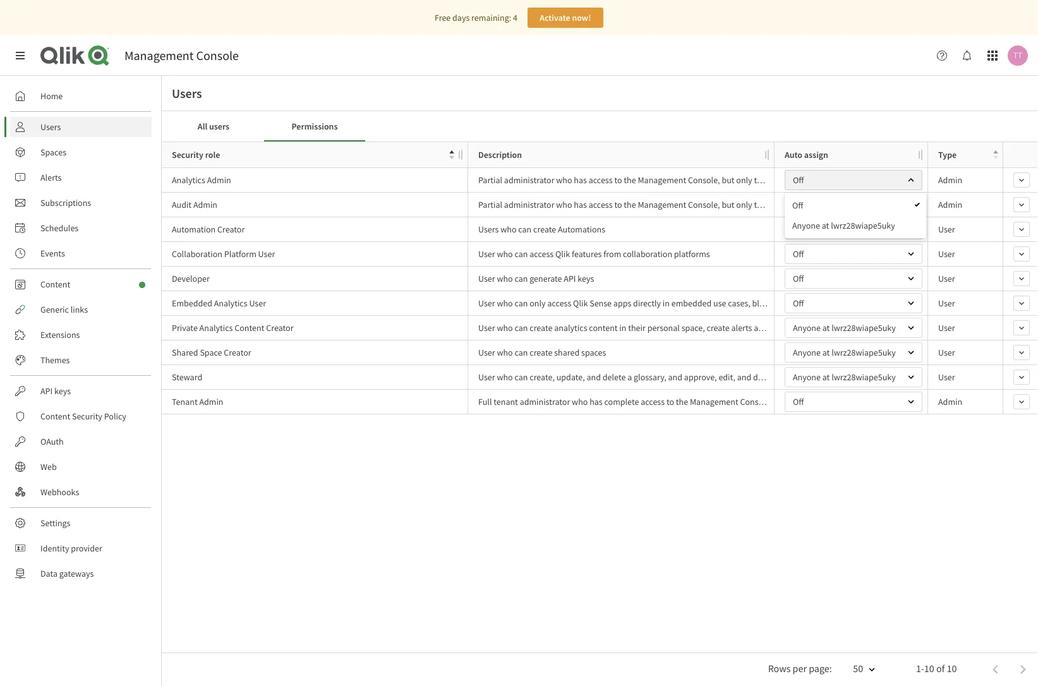 Task type: describe. For each thing, give the bounding box(es) containing it.
keys inside navigation pane element
[[54, 386, 71, 397]]

settings
[[40, 518, 70, 529]]

users who can create automations
[[479, 224, 606, 235]]

security inside navigation pane element
[[72, 411, 102, 422]]

hub
[[835, 298, 850, 309]]

identity provider link
[[10, 539, 152, 559]]

partial for partial administrator who has access to the management console, but only to the areas of governance and content
[[479, 174, 503, 186]]

schedules link
[[10, 218, 152, 238]]

user who can create, update, and delete a glossary, and approve, edit, and delete terms element
[[479, 371, 800, 384]]

0 horizontal spatial console
[[196, 48, 239, 64]]

auto
[[785, 149, 803, 160]]

the right administer
[[871, 396, 883, 408]]

analytics admin
[[172, 174, 231, 186]]

create for automations
[[534, 224, 557, 235]]

type button
[[939, 146, 999, 164]]

who inside "element"
[[557, 174, 573, 186]]

partial administrator who has access to the management console, but only to events
[[479, 199, 788, 211]]

tenant admin
[[172, 396, 224, 408]]

collaboration platform user
[[172, 248, 275, 260]]

space
[[200, 347, 222, 358]]

can for update,
[[515, 372, 528, 383]]

alerts
[[732, 322, 753, 334]]

collaboration
[[172, 248, 222, 260]]

0 vertical spatial qlik
[[556, 248, 570, 260]]

who for qlik
[[497, 248, 513, 260]]

days
[[453, 12, 470, 23]]

1 horizontal spatial keys
[[578, 273, 595, 285]]

settings link
[[10, 513, 152, 534]]

user who can generate api keys
[[479, 273, 595, 285]]

api inside navigation pane element
[[40, 386, 53, 397]]

the down approve,
[[676, 396, 689, 408]]

Off field
[[785, 170, 923, 190]]

personal
[[648, 322, 680, 334]]

webhooks link
[[10, 482, 152, 503]]

the left hub
[[822, 298, 834, 309]]

features
[[572, 248, 602, 260]]

and right glossary,
[[669, 372, 683, 383]]

has for partial administrator who has access to the management console, but only to the areas of governance and content
[[574, 174, 587, 186]]

user who can create shared spaces
[[479, 347, 607, 358]]

remaining:
[[472, 12, 512, 23]]

to left events
[[755, 199, 762, 211]]

api keys link
[[10, 381, 152, 401]]

2 delete from the left
[[754, 372, 777, 383]]

of inside "element"
[[800, 174, 807, 186]]

but for the
[[722, 174, 735, 186]]

console, for the
[[688, 174, 721, 186]]

and right alerts
[[754, 322, 769, 334]]

generic links link
[[10, 300, 152, 320]]

can for qlik
[[515, 248, 528, 260]]

steward
[[172, 372, 202, 383]]

content for content
[[40, 279, 70, 290]]

data gateways
[[40, 568, 94, 580]]

access inside partial administrator who has access to the management console, but only to events element
[[589, 199, 613, 211]]

2 vertical spatial has
[[590, 396, 603, 408]]

areas
[[778, 174, 798, 186]]

0 horizontal spatial in
[[620, 322, 627, 334]]

1 delete from the left
[[603, 372, 626, 383]]

only for events
[[737, 199, 753, 211]]

glossary,
[[634, 372, 667, 383]]

interfaces.
[[889, 298, 928, 309]]

terms
[[778, 372, 800, 383]]

role
[[205, 149, 220, 160]]

events link
[[10, 243, 152, 264]]

administer
[[829, 396, 869, 408]]

2 vertical spatial only
[[530, 298, 546, 309]]

oauth link
[[10, 432, 152, 452]]

type
[[939, 149, 957, 160]]

subscriptions
[[40, 197, 91, 209]]

administrator for partial administrator who has access to the management console, but only to events
[[504, 199, 555, 211]]

content link
[[10, 274, 152, 295]]

sense
[[590, 298, 612, 309]]

1-
[[917, 663, 925, 676]]

user who can only access qlik sense apps directly in embedded use cases, blocking access to the hub and other interfaces. element
[[479, 297, 928, 310]]

who for analytics
[[497, 322, 513, 334]]

manage
[[782, 396, 811, 408]]

assign
[[805, 149, 829, 160]]

users link
[[10, 117, 152, 137]]

tenant
[[172, 396, 198, 408]]

data gateways link
[[10, 564, 152, 584]]

web link
[[10, 457, 152, 477]]

subscriptions link
[[10, 193, 152, 213]]

shared
[[172, 347, 198, 358]]

api keys
[[40, 386, 71, 397]]

and inside "element"
[[854, 174, 868, 186]]

0 vertical spatial users
[[172, 86, 202, 101]]

2 vertical spatial administrator
[[520, 396, 570, 408]]

schedules
[[40, 223, 79, 234]]

shared
[[555, 347, 580, 358]]

activate
[[540, 12, 571, 23]]

alerts link
[[10, 168, 152, 188]]

blocking
[[753, 298, 785, 309]]

who for automations
[[501, 224, 517, 235]]

to up from
[[615, 199, 622, 211]]

data
[[40, 568, 58, 580]]

auto assign
[[785, 149, 829, 160]]

content security policy link
[[10, 407, 152, 427]]

users inside navigation pane element
[[40, 121, 61, 133]]

use
[[714, 298, 727, 309]]

1-10 of 10
[[917, 663, 957, 676]]

can for shared
[[515, 347, 528, 358]]

partial administrator who has access to the management console, but only to the areas of governance and content
[[479, 174, 898, 186]]

page:
[[809, 663, 832, 676]]

extensions
[[40, 329, 80, 341]]

to down "user who can create, update, and delete a glossary, and approve, edit, and delete terms" element
[[667, 396, 675, 408]]

user who can create analytics content in their personal space, create alerts and subscription reports
[[479, 322, 845, 334]]

automation creator
[[172, 224, 245, 235]]

a
[[628, 372, 632, 383]]

and right manage
[[813, 396, 827, 408]]

private analytics content creator
[[172, 322, 294, 334]]

security role button
[[172, 146, 455, 164]]

content security policy
[[40, 411, 126, 422]]

to left manage
[[772, 396, 780, 408]]

cases,
[[729, 298, 751, 309]]

and right edit,
[[738, 372, 752, 383]]

policy
[[104, 411, 126, 422]]

anyone at lwrz28wiape5uky
[[793, 220, 896, 231]]

who for shared
[[497, 347, 513, 358]]

analytics for private
[[200, 322, 233, 334]]

1 horizontal spatial qlik
[[574, 298, 588, 309]]

other
[[868, 298, 888, 309]]

and right hub
[[852, 298, 866, 309]]

generic
[[40, 304, 69, 315]]

rows per page:
[[769, 663, 832, 676]]

identity
[[40, 543, 69, 554]]

platform
[[224, 248, 257, 260]]

list box containing off
[[785, 193, 927, 238]]

space,
[[682, 322, 705, 334]]

oauth
[[40, 436, 64, 448]]

4
[[513, 12, 518, 23]]

provider
[[71, 543, 102, 554]]



Task type: locate. For each thing, give the bounding box(es) containing it.
access up automations
[[589, 199, 613, 211]]

reports
[[818, 322, 845, 334]]

1 console, from the top
[[688, 174, 721, 186]]

all
[[198, 121, 208, 132]]

content up lwrz28wiape5uky
[[870, 174, 898, 186]]

delete left the terms
[[754, 372, 777, 383]]

2 but from the top
[[722, 199, 735, 211]]

2 10 from the left
[[947, 663, 957, 676]]

management console element
[[125, 48, 239, 64]]

api right generate
[[564, 273, 576, 285]]

edit,
[[719, 372, 736, 383]]

and right governance
[[854, 174, 868, 186]]

0 vertical spatial api
[[564, 273, 576, 285]]

web
[[40, 462, 57, 473]]

delete
[[603, 372, 626, 383], [754, 372, 777, 383]]

0 vertical spatial analytics
[[172, 174, 205, 186]]

administrator down create, on the bottom right of page
[[520, 396, 570, 408]]

create for shared
[[530, 347, 553, 358]]

in right directly
[[663, 298, 670, 309]]

user who can create analytics content in their personal space, create alerts and subscription reports element
[[479, 322, 845, 334]]

1 horizontal spatial api
[[564, 273, 576, 285]]

1 vertical spatial console
[[741, 396, 770, 408]]

the up collaboration
[[624, 199, 636, 211]]

1 vertical spatial users
[[40, 121, 61, 133]]

creator
[[217, 224, 245, 235], [266, 322, 294, 334], [224, 347, 251, 358]]

1 horizontal spatial users
[[172, 86, 202, 101]]

shared space creator
[[172, 347, 251, 358]]

1 vertical spatial content
[[589, 322, 618, 334]]

full
[[479, 396, 492, 408]]

permissions
[[292, 121, 338, 132]]

administrator inside "element"
[[504, 174, 555, 186]]

only left events
[[737, 199, 753, 211]]

to
[[615, 174, 622, 186], [755, 174, 762, 186], [615, 199, 622, 211], [755, 199, 762, 211], [812, 298, 820, 309], [667, 396, 675, 408], [772, 396, 780, 408]]

security inside button
[[172, 149, 203, 160]]

automations
[[558, 224, 606, 235]]

tenant right full
[[494, 396, 518, 408]]

1 horizontal spatial security
[[172, 149, 203, 160]]

0 horizontal spatial api
[[40, 386, 53, 397]]

2 horizontal spatial users
[[479, 224, 499, 235]]

only for the
[[737, 174, 753, 186]]

but for events
[[722, 199, 735, 211]]

2 console, from the top
[[688, 199, 721, 211]]

management inside "element"
[[638, 174, 687, 186]]

1 vertical spatial off
[[793, 200, 804, 211]]

and
[[854, 174, 868, 186], [852, 298, 866, 309], [754, 322, 769, 334], [587, 372, 601, 383], [669, 372, 683, 383], [738, 372, 752, 383], [813, 396, 827, 408]]

only
[[737, 174, 753, 186], [737, 199, 753, 211], [530, 298, 546, 309]]

content down api keys
[[40, 411, 70, 422]]

per
[[793, 663, 807, 676]]

0 vertical spatial content
[[40, 279, 70, 290]]

1 horizontal spatial 10
[[947, 663, 957, 676]]

0 horizontal spatial qlik
[[556, 248, 570, 260]]

1 vertical spatial has
[[574, 199, 587, 211]]

private
[[172, 322, 198, 334]]

lwrz28wiape5uky
[[831, 220, 896, 231]]

0 vertical spatial keys
[[578, 273, 595, 285]]

tenant right administer
[[885, 396, 909, 408]]

access inside partial administrator who has access to the management console, but only to the areas of governance and content "element"
[[589, 174, 613, 186]]

content
[[870, 174, 898, 186], [589, 322, 618, 334]]

analytics down "embedded analytics user"
[[200, 322, 233, 334]]

0 horizontal spatial content
[[589, 322, 618, 334]]

generate
[[530, 273, 562, 285]]

off inside list box
[[793, 200, 804, 211]]

2 vertical spatial content
[[40, 411, 70, 422]]

themes
[[40, 355, 70, 366]]

1 horizontal spatial delete
[[754, 372, 777, 383]]

access
[[589, 174, 613, 186], [589, 199, 613, 211], [530, 248, 554, 260], [548, 298, 572, 309], [786, 298, 810, 309], [641, 396, 665, 408]]

home link
[[10, 86, 152, 106]]

content up generic
[[40, 279, 70, 290]]

create left automations
[[534, 224, 557, 235]]

management console
[[125, 48, 239, 64]]

1 vertical spatial but
[[722, 199, 735, 211]]

to left areas
[[755, 174, 762, 186]]

0 horizontal spatial security
[[72, 411, 102, 422]]

0 horizontal spatial users
[[40, 121, 61, 133]]

to left hub
[[812, 298, 820, 309]]

partial administrator who has access to the management console, but only to the areas of governance and content element
[[479, 174, 898, 187]]

at
[[822, 220, 830, 231]]

1 vertical spatial api
[[40, 386, 53, 397]]

1 vertical spatial administrator
[[504, 199, 555, 211]]

1 but from the top
[[722, 174, 735, 186]]

1 vertical spatial only
[[737, 199, 753, 211]]

tenant
[[494, 396, 518, 408], [885, 396, 909, 408]]

0 vertical spatial content
[[870, 174, 898, 186]]

keys down the features
[[578, 273, 595, 285]]

tab list containing all users
[[163, 111, 1037, 142]]

0 vertical spatial off
[[793, 174, 804, 186]]

but down partial administrator who has access to the management console, but only to the areas of governance and content
[[722, 199, 735, 211]]

access down glossary,
[[641, 396, 665, 408]]

full tenant administrator who has complete access to the management console to manage and administer the tenant element
[[479, 396, 909, 408]]

content down "embedded analytics user"
[[235, 322, 265, 334]]

spaces
[[40, 147, 66, 158]]

partial inside partial administrator who has access to the management console, but only to events element
[[479, 199, 503, 211]]

console
[[196, 48, 239, 64], [741, 396, 770, 408]]

2 vertical spatial users
[[479, 224, 499, 235]]

access up partial administrator who has access to the management console, but only to events element
[[589, 174, 613, 186]]

0 horizontal spatial 10
[[925, 663, 935, 676]]

only down user who can generate api keys
[[530, 298, 546, 309]]

audit admin
[[172, 199, 217, 211]]

create left alerts
[[707, 322, 730, 334]]

gateways
[[59, 568, 94, 580]]

create,
[[530, 372, 555, 383]]

the up partial administrator who has access to the management console, but only to events
[[624, 174, 636, 186]]

has inside "element"
[[574, 174, 587, 186]]

update,
[[557, 372, 585, 383]]

1 vertical spatial qlik
[[574, 298, 588, 309]]

access inside full tenant administrator who has complete access to the management console to manage and administer the tenant element
[[641, 396, 665, 408]]

partial
[[479, 174, 503, 186], [479, 199, 503, 211]]

but
[[722, 174, 735, 186], [722, 199, 735, 211]]

but inside "element"
[[722, 174, 735, 186]]

free days remaining: 4
[[435, 12, 518, 23]]

access up subscription
[[786, 298, 810, 309]]

off down 'auto'
[[793, 174, 804, 186]]

webhooks
[[40, 487, 79, 498]]

create for analytics
[[530, 322, 553, 334]]

of right 1-
[[937, 663, 945, 676]]

user who can create, update, and delete a glossary, and approve, edit, and delete terms
[[479, 372, 800, 383]]

automation
[[172, 224, 216, 235]]

1 10 from the left
[[925, 663, 935, 676]]

user
[[939, 224, 956, 235], [258, 248, 275, 260], [479, 248, 495, 260], [939, 248, 956, 260], [479, 273, 495, 285], [939, 273, 956, 285], [249, 298, 266, 309], [479, 298, 495, 309], [939, 298, 956, 309], [479, 322, 495, 334], [939, 322, 956, 334], [479, 347, 495, 358], [939, 347, 956, 358], [479, 372, 495, 383], [939, 372, 956, 383]]

partial inside partial administrator who has access to the management console, but only to the areas of governance and content "element"
[[479, 174, 503, 186]]

who
[[557, 174, 573, 186], [557, 199, 573, 211], [501, 224, 517, 235], [497, 248, 513, 260], [497, 273, 513, 285], [497, 298, 513, 309], [497, 322, 513, 334], [497, 347, 513, 358], [497, 372, 513, 383], [572, 396, 588, 408]]

2 partial from the top
[[479, 199, 503, 211]]

analytics
[[555, 322, 588, 334]]

administrator
[[504, 174, 555, 186], [504, 199, 555, 211], [520, 396, 570, 408]]

complete
[[605, 396, 639, 408]]

create up create, on the bottom right of page
[[530, 347, 553, 358]]

0 vertical spatial of
[[800, 174, 807, 186]]

activate now! link
[[528, 8, 604, 28]]

new connector image
[[139, 282, 145, 288]]

keys up content security policy link
[[54, 386, 71, 397]]

qlik left the features
[[556, 248, 570, 260]]

rows
[[769, 663, 791, 676]]

off for list box containing off
[[793, 200, 804, 211]]

permissions button
[[264, 111, 365, 142]]

free
[[435, 12, 451, 23]]

partial administrator who has access to the management console, but only to events element
[[479, 199, 788, 211]]

1 tenant from the left
[[494, 396, 518, 408]]

embedded analytics user
[[172, 298, 266, 309]]

1 vertical spatial in
[[620, 322, 627, 334]]

10
[[925, 663, 935, 676], [947, 663, 957, 676]]

0 vertical spatial but
[[722, 174, 735, 186]]

qlik left sense
[[574, 298, 588, 309]]

identity provider
[[40, 543, 102, 554]]

delete left a
[[603, 372, 626, 383]]

can for automations
[[519, 224, 532, 235]]

0 vertical spatial has
[[574, 174, 587, 186]]

content inside partial administrator who has access to the management console, but only to the areas of governance and content "element"
[[870, 174, 898, 186]]

to up partial administrator who has access to the management console, but only to events
[[615, 174, 622, 186]]

who for access
[[497, 298, 513, 309]]

1 vertical spatial of
[[937, 663, 945, 676]]

content
[[40, 279, 70, 290], [235, 322, 265, 334], [40, 411, 70, 422]]

console, for events
[[688, 199, 721, 211]]

analytics for embedded
[[214, 298, 248, 309]]

0 horizontal spatial tenant
[[494, 396, 518, 408]]

administrator up the users who can create automations
[[504, 199, 555, 211]]

0 vertical spatial administrator
[[504, 174, 555, 186]]

and right 'update,'
[[587, 372, 601, 383]]

content inside user who can create analytics content in their personal space, create alerts and subscription reports element
[[589, 322, 618, 334]]

0 vertical spatial in
[[663, 298, 670, 309]]

events
[[764, 199, 788, 211]]

analytics
[[172, 174, 205, 186], [214, 298, 248, 309], [200, 322, 233, 334]]

0 vertical spatial console,
[[688, 174, 721, 186]]

off for off 'field' in the right of the page
[[793, 174, 804, 186]]

content down sense
[[589, 322, 618, 334]]

create up user who can create shared spaces
[[530, 322, 553, 334]]

off up anyone
[[793, 200, 804, 211]]

has for partial administrator who has access to the management console, but only to events
[[574, 199, 587, 211]]

who for api
[[497, 273, 513, 285]]

0 vertical spatial security
[[172, 149, 203, 160]]

in left their
[[620, 322, 627, 334]]

console, inside "element"
[[688, 174, 721, 186]]

but left areas
[[722, 174, 735, 186]]

1 horizontal spatial console
[[741, 396, 770, 408]]

2 vertical spatial creator
[[224, 347, 251, 358]]

1 horizontal spatial content
[[870, 174, 898, 186]]

1 partial from the top
[[479, 174, 503, 186]]

of right areas
[[800, 174, 807, 186]]

close sidebar menu image
[[15, 51, 25, 61]]

can for api
[[515, 273, 528, 285]]

platforms
[[674, 248, 710, 260]]

content for content security policy
[[40, 411, 70, 422]]

can inside "user who can create, update, and delete a glossary, and approve, edit, and delete terms" element
[[515, 372, 528, 383]]

0 horizontal spatial keys
[[54, 386, 71, 397]]

0 vertical spatial partial
[[479, 174, 503, 186]]

security left role
[[172, 149, 203, 160]]

extensions link
[[10, 325, 152, 345]]

1 vertical spatial analytics
[[214, 298, 248, 309]]

admin
[[207, 174, 231, 186], [939, 174, 963, 186], [193, 199, 217, 211], [939, 199, 963, 211], [199, 396, 224, 408], [939, 396, 963, 408]]

audit
[[172, 199, 192, 211]]

administrator for partial administrator who has access to the management console, but only to the areas of governance and content
[[504, 174, 555, 186]]

themes link
[[10, 350, 152, 370]]

administrator down description
[[504, 174, 555, 186]]

1 vertical spatial content
[[235, 322, 265, 334]]

1 horizontal spatial in
[[663, 298, 670, 309]]

1 horizontal spatial of
[[937, 663, 945, 676]]

1 vertical spatial creator
[[266, 322, 294, 334]]

list box
[[785, 193, 927, 238]]

1 vertical spatial partial
[[479, 199, 503, 211]]

create
[[534, 224, 557, 235], [530, 322, 553, 334], [707, 322, 730, 334], [530, 347, 553, 358]]

can inside user who can only access qlik sense apps directly in embedded use cases, blocking access to the hub and other interfaces. element
[[515, 298, 528, 309]]

2 vertical spatial analytics
[[200, 322, 233, 334]]

user who can only access qlik sense apps directly in embedded use cases, blocking access to the hub and other interfaces.
[[479, 298, 928, 309]]

embedded
[[672, 298, 712, 309]]

developer
[[172, 273, 210, 285]]

0 vertical spatial creator
[[217, 224, 245, 235]]

0 horizontal spatial of
[[800, 174, 807, 186]]

1 vertical spatial keys
[[54, 386, 71, 397]]

their
[[629, 322, 646, 334]]

1 horizontal spatial tenant
[[885, 396, 909, 408]]

navigation pane element
[[0, 81, 161, 589]]

access down the users who can create automations
[[530, 248, 554, 260]]

directly
[[634, 298, 661, 309]]

can inside user who can create analytics content in their personal space, create alerts and subscription reports element
[[515, 322, 528, 334]]

0 horizontal spatial delete
[[603, 372, 626, 383]]

analytics up audit admin
[[172, 174, 205, 186]]

tab list
[[163, 111, 1037, 142]]

off inside 'field'
[[793, 174, 804, 186]]

qlik
[[556, 248, 570, 260], [574, 298, 588, 309]]

2 tenant from the left
[[885, 396, 909, 408]]

1 vertical spatial security
[[72, 411, 102, 422]]

can for analytics
[[515, 322, 528, 334]]

only left areas
[[737, 174, 753, 186]]

api down themes
[[40, 386, 53, 397]]

who for update,
[[497, 372, 513, 383]]

alerts
[[40, 172, 62, 183]]

partial for partial administrator who has access to the management console, but only to events
[[479, 199, 503, 211]]

only inside "element"
[[737, 174, 753, 186]]

0 vertical spatial console
[[196, 48, 239, 64]]

0 vertical spatial only
[[737, 174, 753, 186]]

analytics up private analytics content creator
[[214, 298, 248, 309]]

security down api keys link
[[72, 411, 102, 422]]

access up analytics on the right top of page
[[548, 298, 572, 309]]

1 vertical spatial console,
[[688, 199, 721, 211]]

has
[[574, 174, 587, 186], [574, 199, 587, 211], [590, 396, 603, 408]]

full tenant administrator who has complete access to the management console to manage and administer the tenant
[[479, 396, 909, 408]]

can for access
[[515, 298, 528, 309]]

links
[[71, 304, 88, 315]]

the left areas
[[764, 174, 776, 186]]

approve,
[[685, 372, 717, 383]]



Task type: vqa. For each thing, say whether or not it's contained in the screenshot.
the left your
no



